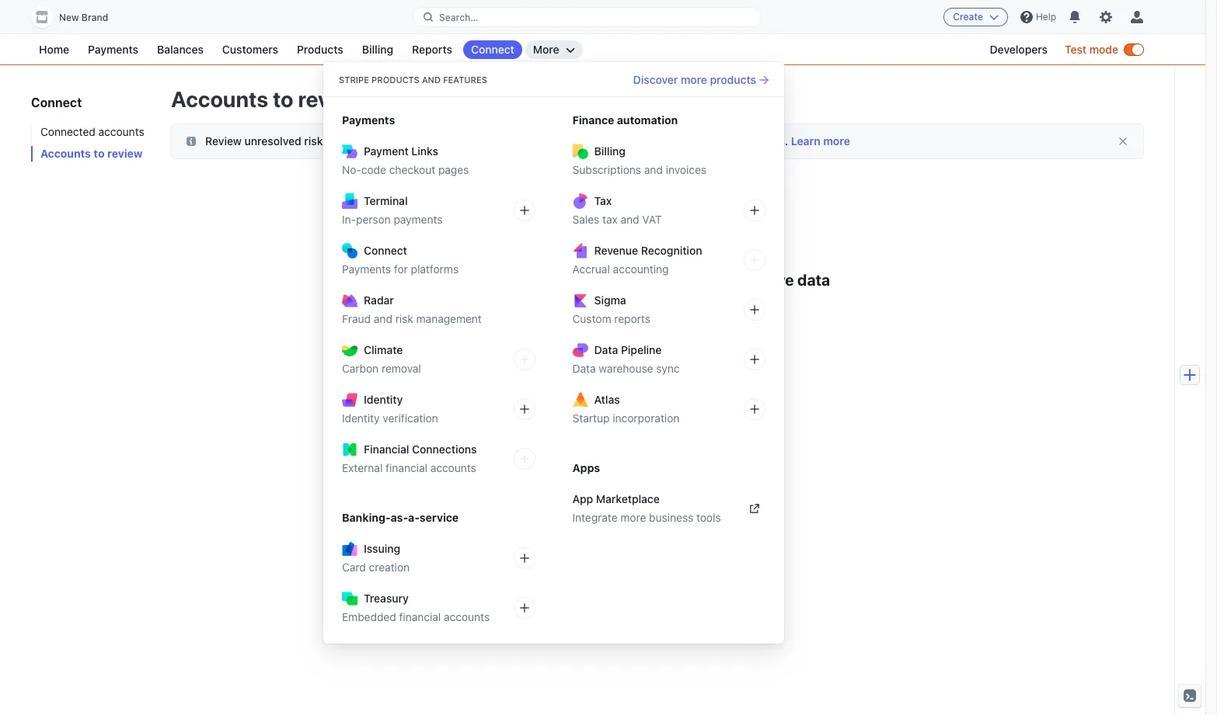 Task type: locate. For each thing, give the bounding box(es) containing it.
available
[[677, 271, 741, 289]]

identity
[[364, 393, 403, 406], [342, 412, 380, 425]]

0 horizontal spatial products
[[297, 43, 343, 56]]

connections
[[412, 443, 477, 456]]

and down radar
[[374, 312, 392, 326]]

custom
[[572, 312, 611, 326]]

accounts to review down connected accounts "link"
[[40, 147, 143, 160]]

sales tax and vat
[[572, 213, 662, 226]]

home
[[39, 43, 69, 56]]

or
[[394, 134, 405, 148]]

1 vertical spatial more
[[823, 134, 850, 148]]

avoid
[[552, 134, 579, 148]]

sync
[[656, 362, 680, 375]]

carbon
[[342, 362, 379, 375]]

1 horizontal spatial live
[[769, 271, 794, 289]]

discover more products
[[633, 73, 756, 86]]

learn more link
[[791, 134, 850, 148]]

mode
[[1089, 43, 1118, 56]]

1 vertical spatial connect
[[31, 96, 82, 110]]

for right available
[[745, 271, 766, 289]]

1 horizontal spatial accounts to review
[[171, 86, 365, 112]]

payments up onboarding,
[[342, 113, 395, 127]]

for left platforms
[[394, 263, 408, 276]]

fraud
[[342, 312, 371, 326]]

0 vertical spatial connect
[[471, 43, 514, 56]]

1 vertical spatial data
[[577, 314, 600, 327]]

verification up financial connections in the bottom of the page
[[383, 412, 438, 425]]

create
[[953, 11, 983, 23]]

2 vertical spatial payments
[[342, 263, 391, 276]]

financial connections
[[364, 443, 477, 456]]

billing link
[[354, 40, 401, 59]]

data
[[594, 344, 618, 357], [572, 362, 596, 375]]

0 horizontal spatial more
[[621, 511, 646, 525]]

0 vertical spatial identity
[[364, 393, 403, 406]]

1 vertical spatial identity
[[342, 412, 380, 425]]

more right 'discover'
[[681, 73, 707, 86]]

platforms
[[411, 263, 459, 276]]

1 horizontal spatial connect
[[364, 244, 407, 257]]

financial down treasury
[[399, 611, 441, 624]]

financial
[[386, 462, 427, 475], [399, 611, 441, 624]]

unresolved
[[245, 134, 301, 148]]

1 vertical spatial financial
[[399, 611, 441, 624]]

verification
[[407, 134, 465, 148], [383, 412, 438, 425]]

0 vertical spatial accounts
[[98, 125, 144, 138]]

1 vertical spatial data
[[572, 362, 596, 375]]

0 vertical spatial verification
[[407, 134, 465, 148]]

marketplace
[[596, 493, 660, 506]]

new
[[59, 12, 79, 23]]

data for data warehouse sync
[[572, 362, 596, 375]]

live
[[769, 271, 794, 289], [557, 314, 574, 327]]

create button
[[944, 8, 1008, 26]]

0 vertical spatial billing
[[362, 43, 393, 56]]

data up atlas
[[572, 362, 596, 375]]

identity up financial
[[342, 412, 380, 425]]

tax
[[594, 194, 612, 208]]

billing up subscriptions
[[594, 145, 625, 158]]

discover
[[633, 73, 678, 86]]

1 vertical spatial accounts to review
[[40, 147, 143, 160]]

products
[[297, 43, 343, 56], [371, 75, 420, 85]]

products
[[710, 73, 756, 86]]

data up warehouse
[[594, 344, 618, 357]]

1 horizontal spatial for
[[637, 134, 652, 148]]

to
[[273, 86, 293, 112], [539, 134, 549, 148], [94, 147, 105, 160], [557, 271, 572, 289], [543, 314, 554, 327]]

banking-as-a-service
[[342, 511, 459, 525]]

connect up features
[[471, 43, 514, 56]]

review down connected accounts "link"
[[107, 147, 143, 160]]

0 vertical spatial financial
[[386, 462, 427, 475]]

startup
[[572, 412, 610, 425]]

incorporation
[[613, 412, 680, 425]]

review down stripe
[[298, 86, 365, 112]]

card creation
[[342, 561, 410, 574]]

to up unresolved
[[273, 86, 293, 112]]

connected accounts link
[[31, 124, 155, 140]]

external
[[342, 462, 383, 475]]

creation
[[369, 561, 410, 574]]

2 vertical spatial connect
[[364, 244, 407, 257]]

payments up radar
[[342, 263, 391, 276]]

pipeline
[[621, 344, 662, 357]]

connect up the connected
[[31, 96, 82, 110]]

accounts up review
[[171, 86, 268, 112]]

stripe
[[339, 75, 369, 85]]

accounts to review up unresolved
[[171, 86, 365, 112]]

0 vertical spatial data
[[594, 344, 618, 357]]

payments
[[88, 43, 138, 56], [342, 113, 395, 127], [342, 263, 391, 276]]

live right "switch"
[[557, 314, 574, 327]]

1 vertical spatial billing
[[594, 145, 625, 158]]

1 vertical spatial accounts
[[40, 147, 91, 160]]

accrual accounting
[[572, 263, 669, 276]]

no-code checkout pages
[[342, 163, 469, 176]]

identity up identity verification
[[364, 393, 403, 406]]

finance automation
[[572, 113, 678, 127]]

1 horizontal spatial accounts
[[171, 86, 268, 112]]

code
[[361, 163, 386, 176]]

1 horizontal spatial more
[[681, 73, 707, 86]]

1 horizontal spatial products
[[371, 75, 420, 85]]

verification up pages
[[407, 134, 465, 148]]

Search… search field
[[414, 7, 760, 27]]

onboarding,
[[329, 134, 391, 148]]

accounts down the connected
[[40, 147, 91, 160]]

review up sigma
[[575, 271, 623, 289]]

2 horizontal spatial review
[[575, 271, 623, 289]]

business
[[649, 511, 693, 525]]

connect up payments for platforms
[[364, 244, 407, 257]]

2 horizontal spatial connect
[[471, 43, 514, 56]]

startup incorporation
[[572, 412, 680, 425]]

0 horizontal spatial review
[[107, 147, 143, 160]]

for down automation at the top of the page
[[637, 134, 652, 148]]

to left accrual
[[557, 271, 572, 289]]

carbon removal
[[342, 362, 421, 375]]

payments down brand
[[88, 43, 138, 56]]

1 horizontal spatial billing
[[594, 145, 625, 158]]

person
[[356, 213, 391, 226]]

1 vertical spatial live
[[557, 314, 574, 327]]

payments inside "link"
[[88, 43, 138, 56]]

app marketplace integrate more business tools
[[572, 493, 721, 525]]

sigma
[[594, 294, 626, 307]]

connected
[[680, 134, 735, 148]]

0 vertical spatial live
[[769, 271, 794, 289]]

to right "switch"
[[543, 314, 554, 327]]

apps
[[572, 462, 600, 475]]

products up stripe
[[297, 43, 343, 56]]

vat
[[642, 213, 662, 226]]

2 horizontal spatial more
[[823, 134, 850, 148]]

radar
[[364, 294, 394, 307]]

0 vertical spatial payments
[[88, 43, 138, 56]]

products down billing link
[[371, 75, 420, 85]]

1 horizontal spatial review
[[298, 86, 365, 112]]

2 vertical spatial more
[[621, 511, 646, 525]]

no-
[[342, 163, 361, 176]]

financial for embedded
[[399, 611, 441, 624]]

1 vertical spatial accounts
[[430, 462, 476, 475]]

revenue recognition
[[594, 244, 702, 257]]

0 horizontal spatial data
[[577, 314, 600, 327]]

help
[[1036, 11, 1056, 23]]

2 vertical spatial accounts
[[484, 271, 553, 289]]

accounts up "switch"
[[484, 271, 553, 289]]

subscriptions
[[572, 163, 641, 176]]

0 vertical spatial more
[[681, 73, 707, 86]]

connect
[[471, 43, 514, 56], [31, 96, 82, 110], [364, 244, 407, 257]]

0 vertical spatial data
[[797, 271, 830, 289]]

embedded
[[342, 611, 396, 624]]

0 vertical spatial products
[[297, 43, 343, 56]]

2 vertical spatial accounts
[[444, 611, 490, 624]]

more right learn
[[823, 134, 850, 148]]

0 horizontal spatial connect
[[31, 96, 82, 110]]

invoices
[[666, 163, 707, 176]]

more down marketplace at the bottom of page
[[621, 511, 646, 525]]

checkout
[[389, 163, 435, 176]]

review
[[298, 86, 365, 112], [107, 147, 143, 160], [575, 271, 623, 289]]

card
[[342, 561, 366, 574]]

test
[[1065, 43, 1087, 56]]

home link
[[31, 40, 77, 59]]

billing up stripe
[[362, 43, 393, 56]]

live right available
[[769, 271, 794, 289]]

new brand
[[59, 12, 108, 23]]

data inside switch to live data link
[[577, 314, 600, 327]]

financial down financial connections in the bottom of the page
[[386, 462, 427, 475]]

external financial accounts
[[342, 462, 476, 475]]

disruption
[[582, 134, 634, 148]]

review unresolved risk, onboarding, or verification requirements to avoid disruption for your connected accounts. learn more
[[205, 134, 850, 148]]



Task type: describe. For each thing, give the bounding box(es) containing it.
brand
[[81, 12, 108, 23]]

0 vertical spatial accounts to review
[[171, 86, 365, 112]]

svg image
[[187, 137, 196, 146]]

management
[[416, 312, 482, 326]]

automation
[[617, 113, 678, 127]]

more
[[533, 43, 559, 56]]

accounts to review is only available for live data
[[484, 271, 830, 289]]

payments
[[394, 213, 443, 226]]

0 horizontal spatial billing
[[362, 43, 393, 56]]

and down "reports" link
[[422, 75, 441, 85]]

0 horizontal spatial accounts to review
[[40, 147, 143, 160]]

reports
[[412, 43, 452, 56]]

removal
[[382, 362, 421, 375]]

treasury
[[364, 592, 409, 605]]

1 vertical spatial verification
[[383, 412, 438, 425]]

sales
[[572, 213, 599, 226]]

issuing
[[364, 542, 400, 556]]

banking-
[[342, 511, 391, 525]]

links
[[411, 145, 438, 158]]

1 horizontal spatial data
[[797, 271, 830, 289]]

accounts for treasury
[[444, 611, 490, 624]]

accounts for financial connections
[[430, 462, 476, 475]]

0 horizontal spatial for
[[394, 263, 408, 276]]

identity verification
[[342, 412, 438, 425]]

payments link
[[80, 40, 146, 59]]

search…
[[439, 11, 478, 23]]

balances
[[157, 43, 204, 56]]

payment
[[364, 145, 409, 158]]

data for data pipeline
[[594, 344, 618, 357]]

subscriptions and invoices
[[572, 163, 707, 176]]

more button
[[525, 40, 583, 59]]

a-
[[408, 511, 420, 525]]

revenue
[[594, 244, 638, 257]]

pages
[[438, 163, 469, 176]]

accounts.
[[738, 134, 788, 148]]

finance
[[572, 113, 614, 127]]

products link
[[289, 40, 351, 59]]

payments for platforms
[[342, 263, 459, 276]]

1 vertical spatial products
[[371, 75, 420, 85]]

Search… text field
[[414, 7, 760, 27]]

is
[[627, 271, 639, 289]]

tools
[[696, 511, 721, 525]]

2 horizontal spatial accounts
[[484, 271, 553, 289]]

only
[[642, 271, 674, 289]]

identity for identity verification
[[342, 412, 380, 425]]

2 horizontal spatial for
[[745, 271, 766, 289]]

discover more products link
[[633, 72, 769, 87]]

recognition
[[641, 244, 702, 257]]

connect link
[[463, 40, 522, 59]]

requirements
[[468, 134, 536, 148]]

to left avoid
[[539, 134, 549, 148]]

accounts to review link
[[31, 146, 155, 162]]

help button
[[1014, 5, 1062, 30]]

embedded financial accounts
[[342, 611, 490, 624]]

and down your
[[644, 163, 663, 176]]

learn
[[791, 134, 821, 148]]

atlas
[[594, 393, 620, 406]]

accounts inside "link"
[[98, 125, 144, 138]]

identity for identity
[[364, 393, 403, 406]]

0 horizontal spatial accounts
[[40, 147, 91, 160]]

developers link
[[982, 40, 1055, 59]]

switch
[[506, 314, 541, 327]]

payment links
[[364, 145, 438, 158]]

1 vertical spatial payments
[[342, 113, 395, 127]]

tax
[[602, 213, 618, 226]]

in-person payments
[[342, 213, 443, 226]]

switch to live data link
[[484, 310, 606, 332]]

custom reports
[[572, 312, 650, 326]]

in-
[[342, 213, 356, 226]]

1 vertical spatial review
[[107, 147, 143, 160]]

switch to live data
[[506, 314, 600, 327]]

to down connected accounts "link"
[[94, 147, 105, 160]]

and right tax
[[621, 213, 639, 226]]

app
[[572, 493, 593, 506]]

data warehouse sync
[[572, 362, 680, 375]]

financial for external
[[386, 462, 427, 475]]

risk
[[395, 312, 413, 326]]

features
[[443, 75, 487, 85]]

stripe products and features
[[339, 75, 487, 85]]

your
[[655, 134, 677, 148]]

accounting
[[613, 263, 669, 276]]

2 vertical spatial review
[[575, 271, 623, 289]]

data pipeline
[[594, 344, 662, 357]]

0 vertical spatial review
[[298, 86, 365, 112]]

customers link
[[214, 40, 286, 59]]

more inside app marketplace integrate more business tools
[[621, 511, 646, 525]]

warehouse
[[599, 362, 653, 375]]

customers
[[222, 43, 278, 56]]

accrual
[[572, 263, 610, 276]]

balances link
[[149, 40, 211, 59]]

new brand button
[[31, 6, 124, 28]]

integrate
[[572, 511, 618, 525]]

0 vertical spatial accounts
[[171, 86, 268, 112]]

test mode
[[1065, 43, 1118, 56]]

connected
[[40, 125, 95, 138]]

0 horizontal spatial live
[[557, 314, 574, 327]]

financial
[[364, 443, 409, 456]]



Task type: vqa. For each thing, say whether or not it's contained in the screenshot.
The Recent element
no



